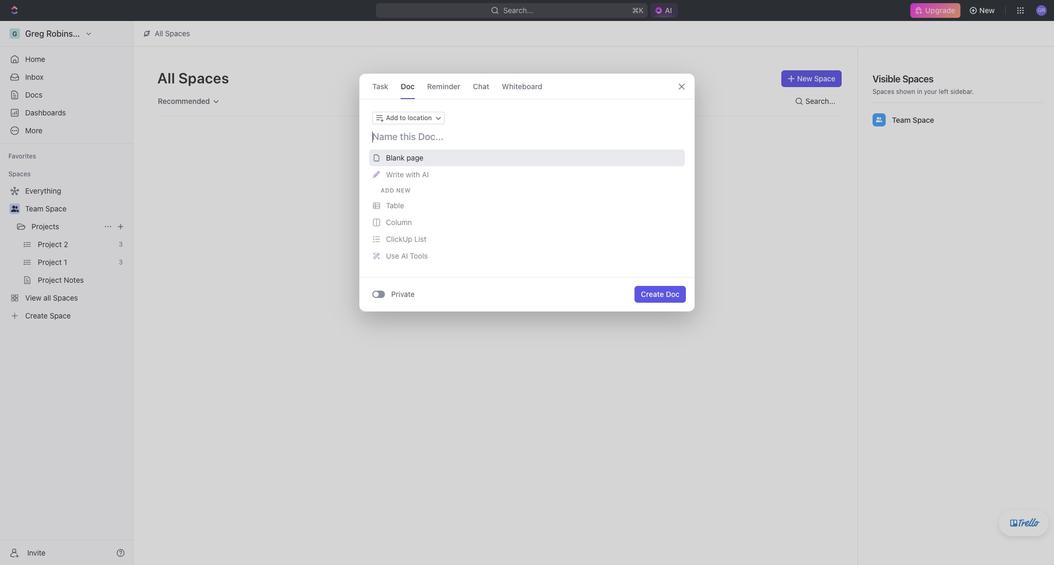 Task type: describe. For each thing, give the bounding box(es) containing it.
chat
[[473, 82, 490, 91]]

with
[[406, 170, 420, 179]]

page
[[407, 153, 424, 162]]

use
[[386, 251, 399, 260]]

sidebar navigation
[[0, 21, 134, 565]]

invite
[[27, 548, 46, 557]]

home
[[25, 55, 45, 63]]

sidebar.
[[951, 88, 974, 95]]

doc button
[[401, 74, 415, 99]]

2 horizontal spatial space
[[913, 115, 935, 124]]

projects link
[[31, 218, 100, 235]]

0 vertical spatial all
[[155, 29, 163, 38]]

Name this Doc... field
[[360, 131, 695, 143]]

dashboards
[[25, 108, 66, 117]]

new space button
[[782, 70, 842, 87]]

team inside team space link
[[25, 204, 43, 213]]

use ai tools button
[[369, 248, 685, 264]]

team space link
[[25, 200, 127, 217]]

inbox link
[[4, 69, 129, 86]]

table
[[386, 201, 404, 210]]

dialog containing task
[[359, 73, 695, 312]]

tree inside 'sidebar' navigation
[[4, 183, 129, 324]]

new
[[396, 187, 411, 194]]

clickup list button
[[369, 231, 685, 248]]

blank page button
[[369, 150, 685, 166]]

create doc
[[641, 290, 680, 299]]

space inside 'sidebar' navigation
[[45, 204, 67, 213]]

chat button
[[473, 74, 490, 99]]

new space
[[798, 74, 836, 83]]

left
[[939, 88, 949, 95]]

write with ai button
[[369, 166, 685, 183]]

user group image inside tree
[[11, 206, 19, 212]]

new for new
[[980, 6, 995, 15]]

team space inside 'sidebar' navigation
[[25, 204, 67, 213]]

create doc button
[[635, 286, 686, 303]]

task
[[373, 82, 388, 91]]

search... button
[[791, 93, 842, 110]]

your
[[925, 88, 938, 95]]

visible
[[873, 73, 901, 84]]

0 vertical spatial ai
[[422, 170, 429, 179]]

pencil image
[[373, 171, 380, 178]]

location
[[408, 114, 432, 122]]

column
[[386, 218, 412, 227]]

whiteboard button
[[502, 74, 543, 99]]

reminder button
[[427, 74, 461, 99]]

add for add to location
[[386, 114, 398, 122]]

in
[[918, 88, 923, 95]]

shown
[[897, 88, 916, 95]]

search... inside button
[[806, 97, 836, 105]]



Task type: locate. For each thing, give the bounding box(es) containing it.
home link
[[4, 51, 129, 68]]

1 horizontal spatial team
[[892, 115, 911, 124]]

team space down in on the top right
[[892, 115, 935, 124]]

spaces
[[165, 29, 190, 38], [179, 69, 229, 87], [903, 73, 934, 84], [873, 88, 895, 95], [8, 170, 31, 178]]

doc
[[401, 82, 415, 91], [666, 290, 680, 299]]

add
[[386, 114, 398, 122], [381, 187, 395, 194]]

clickup
[[386, 235, 413, 243]]

add to location button
[[373, 112, 445, 124]]

doc right create
[[666, 290, 680, 299]]

1 vertical spatial ai
[[401, 251, 408, 260]]

favorites button
[[4, 150, 40, 163]]

team down shown on the top of page
[[892, 115, 911, 124]]

ai right use
[[401, 251, 408, 260]]

0 vertical spatial new
[[980, 6, 995, 15]]

to
[[400, 114, 406, 122]]

1 horizontal spatial search...
[[806, 97, 836, 105]]

reminder
[[427, 82, 461, 91]]

1 horizontal spatial doc
[[666, 290, 680, 299]]

1 vertical spatial new
[[798, 74, 813, 83]]

1 horizontal spatial ai
[[422, 170, 429, 179]]

0 vertical spatial space
[[815, 74, 836, 83]]

new inside button
[[980, 6, 995, 15]]

new button
[[965, 2, 1002, 19]]

column button
[[369, 214, 685, 231]]

0 vertical spatial all spaces
[[155, 29, 190, 38]]

1 vertical spatial all spaces
[[157, 69, 229, 87]]

team space
[[892, 115, 935, 124], [25, 204, 67, 213]]

add new
[[381, 187, 411, 194]]

dashboards link
[[4, 104, 129, 121]]

0 horizontal spatial doc
[[401, 82, 415, 91]]

0 horizontal spatial user group image
[[11, 206, 19, 212]]

favorites
[[8, 152, 36, 160]]

visible spaces spaces shown in your left sidebar.
[[873, 73, 974, 95]]

write
[[386, 170, 404, 179]]

1 horizontal spatial team space
[[892, 115, 935, 124]]

private
[[391, 290, 415, 299]]

list
[[415, 235, 427, 243]]

new up search... button
[[798, 74, 813, 83]]

team space up projects
[[25, 204, 67, 213]]

tree containing team space
[[4, 183, 129, 324]]

1 horizontal spatial space
[[815, 74, 836, 83]]

new for new space
[[798, 74, 813, 83]]

add to location button
[[373, 112, 445, 124]]

0 vertical spatial team space
[[892, 115, 935, 124]]

upgrade
[[926, 6, 956, 15]]

add left new
[[381, 187, 395, 194]]

add inside button
[[386, 114, 398, 122]]

ai
[[422, 170, 429, 179], [401, 251, 408, 260]]

projects
[[31, 222, 59, 231]]

write with ai
[[386, 170, 429, 179]]

tree
[[4, 183, 129, 324]]

whiteboard
[[502, 82, 543, 91]]

1 vertical spatial user group image
[[11, 206, 19, 212]]

clickup list
[[386, 235, 427, 243]]

doc inside create doc button
[[666, 290, 680, 299]]

0 horizontal spatial team space
[[25, 204, 67, 213]]

spaces inside 'sidebar' navigation
[[8, 170, 31, 178]]

dialog
[[359, 73, 695, 312]]

1 vertical spatial all
[[157, 69, 175, 87]]

blank
[[386, 153, 405, 162]]

space up search... button
[[815, 74, 836, 83]]

space inside button
[[815, 74, 836, 83]]

use ai tools
[[386, 251, 428, 260]]

inbox
[[25, 72, 44, 81]]

space
[[815, 74, 836, 83], [913, 115, 935, 124], [45, 204, 67, 213]]

0 vertical spatial add
[[386, 114, 398, 122]]

1 vertical spatial search...
[[806, 97, 836, 105]]

ai right the with
[[422, 170, 429, 179]]

all
[[155, 29, 163, 38], [157, 69, 175, 87]]

1 vertical spatial space
[[913, 115, 935, 124]]

1 horizontal spatial new
[[980, 6, 995, 15]]

1 vertical spatial team
[[25, 204, 43, 213]]

new inside button
[[798, 74, 813, 83]]

0 vertical spatial user group image
[[876, 117, 883, 122]]

add left to
[[386, 114, 398, 122]]

0 horizontal spatial search...
[[503, 6, 533, 15]]

all spaces
[[155, 29, 190, 38], [157, 69, 229, 87]]

tools
[[410, 251, 428, 260]]

new
[[980, 6, 995, 15], [798, 74, 813, 83]]

blank page
[[386, 153, 424, 162]]

0 horizontal spatial ai
[[401, 251, 408, 260]]

0 horizontal spatial team
[[25, 204, 43, 213]]

0 vertical spatial search...
[[503, 6, 533, 15]]

upgrade link
[[911, 3, 961, 18]]

1 vertical spatial team space
[[25, 204, 67, 213]]

2 vertical spatial space
[[45, 204, 67, 213]]

space up the projects 'link'
[[45, 204, 67, 213]]

space down in on the top right
[[913, 115, 935, 124]]

0 horizontal spatial space
[[45, 204, 67, 213]]

1 horizontal spatial user group image
[[876, 117, 883, 122]]

docs link
[[4, 87, 129, 103]]

0 vertical spatial doc
[[401, 82, 415, 91]]

1 vertical spatial doc
[[666, 290, 680, 299]]

0 vertical spatial team
[[892, 115, 911, 124]]

add for add new
[[381, 187, 395, 194]]

task button
[[373, 74, 388, 99]]

team up projects
[[25, 204, 43, 213]]

1 vertical spatial add
[[381, 187, 395, 194]]

new right upgrade
[[980, 6, 995, 15]]

team
[[892, 115, 911, 124], [25, 204, 43, 213]]

add to location
[[386, 114, 432, 122]]

⌘k
[[632, 6, 644, 15]]

create
[[641, 290, 664, 299]]

table button
[[369, 197, 685, 214]]

user group image
[[876, 117, 883, 122], [11, 206, 19, 212]]

search...
[[503, 6, 533, 15], [806, 97, 836, 105]]

docs
[[25, 90, 43, 99]]

0 horizontal spatial new
[[798, 74, 813, 83]]

doc right task
[[401, 82, 415, 91]]



Task type: vqa. For each thing, say whether or not it's contained in the screenshot.
leftmost 'New'
yes



